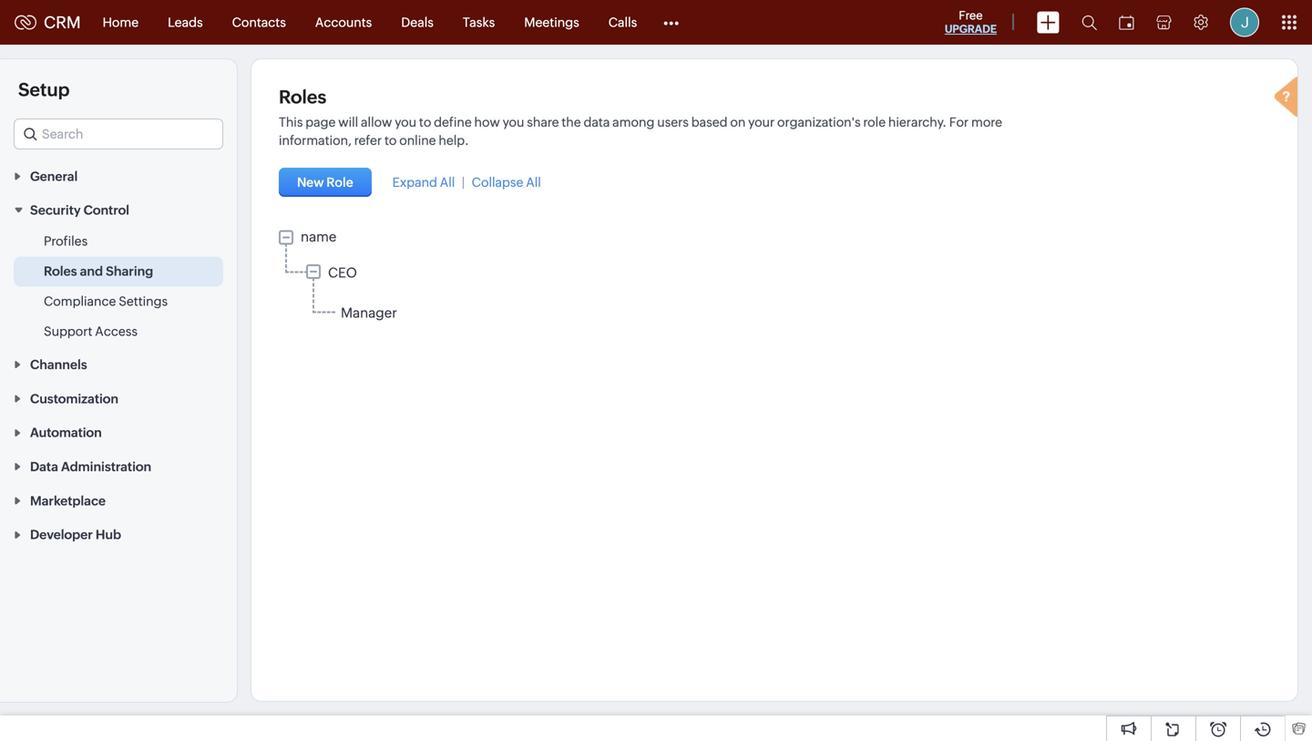 Task type: describe. For each thing, give the bounding box(es) containing it.
profiles
[[44, 234, 88, 249]]

roles and sharing link
[[44, 262, 153, 280]]

refer
[[354, 133, 382, 148]]

new role button
[[279, 168, 372, 197]]

roles and sharing
[[44, 264, 153, 279]]

data
[[584, 115, 610, 129]]

accounts
[[315, 15, 372, 30]]

on
[[730, 115, 746, 129]]

control
[[84, 203, 129, 218]]

Other Modules field
[[652, 8, 691, 37]]

support
[[44, 324, 93, 339]]

channels
[[30, 357, 87, 372]]

settings
[[119, 294, 168, 309]]

deals link
[[387, 0, 448, 44]]

developer hub button
[[0, 517, 237, 551]]

customization button
[[0, 381, 237, 415]]

expand all | collapse all
[[393, 175, 541, 190]]

deals
[[401, 15, 434, 30]]

tasks link
[[448, 0, 510, 44]]

organization's
[[778, 115, 861, 129]]

share
[[527, 115, 559, 129]]

security control
[[30, 203, 129, 218]]

contacts
[[232, 15, 286, 30]]

this
[[279, 115, 303, 129]]

home
[[103, 15, 139, 30]]

hierarchy.
[[889, 115, 947, 129]]

home link
[[88, 0, 153, 44]]

create menu image
[[1037, 11, 1060, 33]]

define
[[434, 115, 472, 129]]

|
[[462, 175, 465, 190]]

your
[[749, 115, 775, 129]]

security control button
[[0, 193, 237, 227]]

meetings link
[[510, 0, 594, 44]]

meetings
[[524, 15, 579, 30]]

manager link
[[341, 305, 397, 321]]

calls
[[609, 15, 637, 30]]

role
[[864, 115, 886, 129]]

customization
[[30, 391, 118, 406]]

roles for roles
[[279, 87, 327, 108]]

name
[[301, 229, 337, 245]]

collapse
[[472, 175, 524, 190]]

automation
[[30, 425, 102, 440]]

compliance
[[44, 294, 116, 309]]

data
[[30, 459, 58, 474]]

channels button
[[0, 347, 237, 381]]

help.
[[439, 133, 469, 148]]

support access link
[[44, 322, 138, 341]]

the
[[562, 115, 581, 129]]

new role link
[[279, 168, 374, 197]]

help image
[[1271, 74, 1307, 123]]

and
[[80, 264, 103, 279]]

2 you from the left
[[503, 115, 525, 129]]

role
[[327, 175, 354, 190]]

1 all from the left
[[440, 175, 455, 190]]



Task type: locate. For each thing, give the bounding box(es) containing it.
more
[[972, 115, 1003, 129]]

for
[[950, 115, 969, 129]]

free upgrade
[[945, 9, 997, 35]]

None field
[[14, 119, 223, 150]]

administration
[[61, 459, 151, 474]]

accounts link
[[301, 0, 387, 44]]

developer
[[30, 528, 93, 542]]

sharing
[[106, 264, 153, 279]]

1 horizontal spatial all
[[526, 175, 541, 190]]

group for this page will allow you to define how you share the data among users based on your organization's role hierarchy. for more information, refer to online help.
[[279, 229, 1271, 327]]

0 vertical spatial roles
[[279, 87, 327, 108]]

to up online at the top of page
[[419, 115, 431, 129]]

Search text field
[[15, 119, 222, 149]]

page
[[306, 115, 336, 129]]

crm link
[[15, 13, 81, 32]]

ceo
[[328, 265, 357, 281]]

1 vertical spatial to
[[385, 133, 397, 148]]

data administration
[[30, 459, 151, 474]]

general button
[[0, 159, 237, 193]]

setup
[[18, 79, 70, 100]]

data administration button
[[0, 449, 237, 483]]

to right the refer
[[385, 133, 397, 148]]

search image
[[1082, 15, 1098, 30]]

information,
[[279, 133, 352, 148]]

you
[[395, 115, 417, 129], [503, 115, 525, 129]]

roles down profiles link
[[44, 264, 77, 279]]

search element
[[1071, 0, 1108, 45]]

calls link
[[594, 0, 652, 44]]

new role
[[297, 175, 354, 190]]

security
[[30, 203, 81, 218]]

you right how
[[503, 115, 525, 129]]

you up online at the top of page
[[395, 115, 417, 129]]

1 horizontal spatial to
[[419, 115, 431, 129]]

roles up this
[[279, 87, 327, 108]]

profiles link
[[44, 232, 88, 250]]

group for name
[[306, 263, 1271, 325]]

manager
[[341, 305, 397, 321]]

users
[[657, 115, 689, 129]]

2 all from the left
[[526, 175, 541, 190]]

roles inside security control region
[[44, 264, 77, 279]]

0 horizontal spatial to
[[385, 133, 397, 148]]

all left |
[[440, 175, 455, 190]]

0 horizontal spatial all
[[440, 175, 455, 190]]

roles
[[279, 87, 327, 108], [44, 264, 77, 279]]

new
[[297, 175, 324, 190]]

free
[[959, 9, 983, 22]]

group inside group
[[306, 263, 1271, 325]]

leads link
[[153, 0, 218, 44]]

create menu element
[[1026, 0, 1071, 44]]

based
[[692, 115, 728, 129]]

marketplace button
[[0, 483, 237, 517]]

leads
[[168, 15, 203, 30]]

expand
[[393, 175, 437, 190]]

1 horizontal spatial roles
[[279, 87, 327, 108]]

developer hub
[[30, 528, 121, 542]]

0 horizontal spatial you
[[395, 115, 417, 129]]

profile image
[[1231, 8, 1260, 37]]

online
[[399, 133, 436, 148]]

will
[[338, 115, 358, 129]]

among
[[613, 115, 655, 129]]

hub
[[96, 528, 121, 542]]

security control region
[[0, 227, 237, 347]]

upgrade
[[945, 23, 997, 35]]

0 horizontal spatial roles
[[44, 264, 77, 279]]

calendar image
[[1119, 15, 1135, 30]]

access
[[95, 324, 138, 339]]

all
[[440, 175, 455, 190], [526, 175, 541, 190]]

1 you from the left
[[395, 115, 417, 129]]

all right collapse
[[526, 175, 541, 190]]

how
[[475, 115, 500, 129]]

allow
[[361, 115, 392, 129]]

general
[[30, 169, 78, 184]]

compliance settings link
[[44, 292, 168, 311]]

1 horizontal spatial you
[[503, 115, 525, 129]]

compliance settings
[[44, 294, 168, 309]]

profile element
[[1220, 0, 1271, 44]]

this page will allow you to define how you share the data among users based on your organization's role hierarchy. for more information, refer to online help.
[[279, 115, 1003, 148]]

0 vertical spatial to
[[419, 115, 431, 129]]

marketplace
[[30, 493, 106, 508]]

tasks
[[463, 15, 495, 30]]

group
[[279, 229, 1271, 327], [306, 263, 1271, 325]]

contacts link
[[218, 0, 301, 44]]

roles for roles and sharing
[[44, 264, 77, 279]]

group containing ceo
[[306, 263, 1271, 325]]

support access
[[44, 324, 138, 339]]

logo image
[[15, 15, 36, 30]]

crm
[[44, 13, 81, 32]]

group containing name
[[279, 229, 1271, 327]]

automation button
[[0, 415, 237, 449]]

ceo link
[[328, 265, 357, 281]]

1 vertical spatial roles
[[44, 264, 77, 279]]

to
[[419, 115, 431, 129], [385, 133, 397, 148]]



Task type: vqa. For each thing, say whether or not it's contained in the screenshot.
the 'Tasks'
yes



